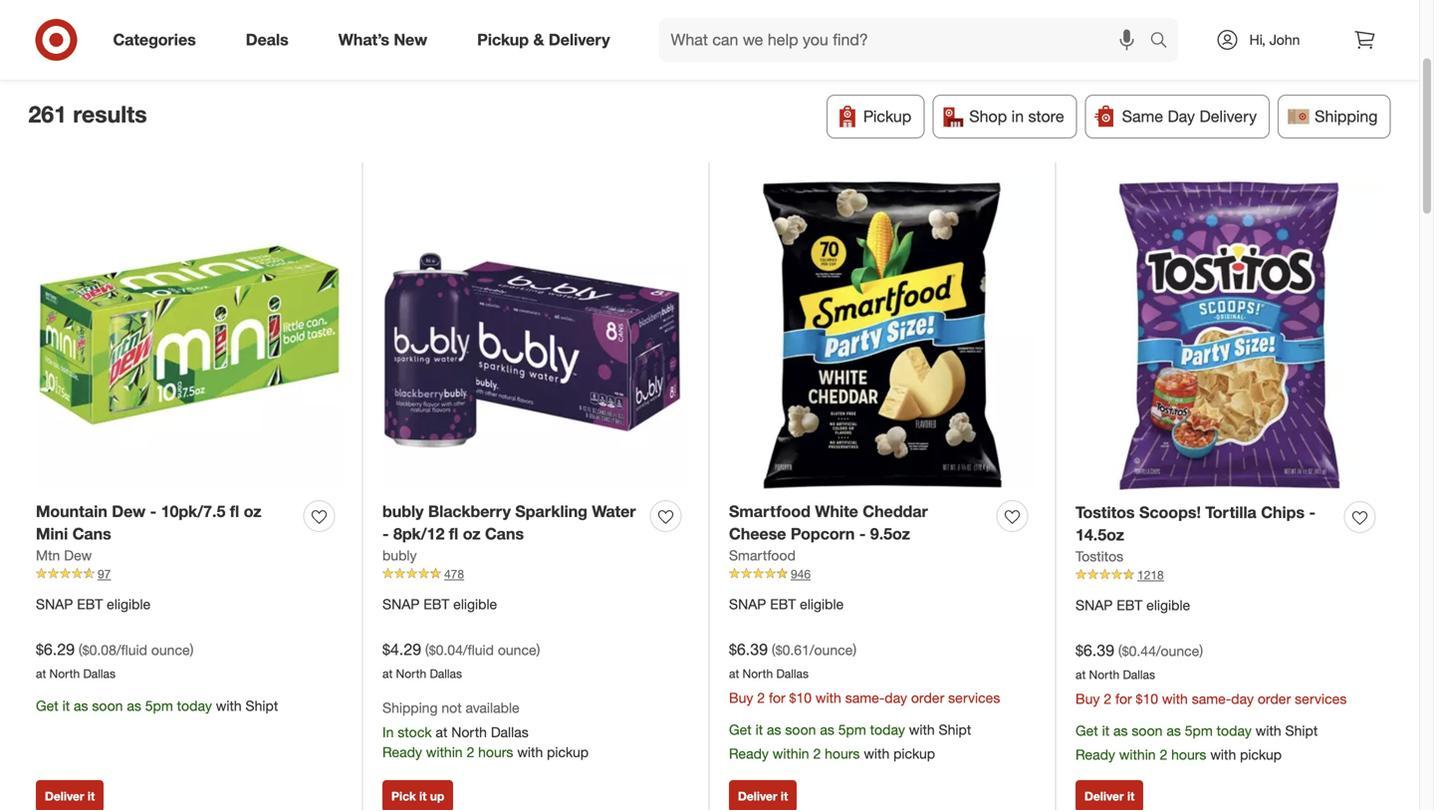 Task type: describe. For each thing, give the bounding box(es) containing it.
hours for smartfood white cheddar cheese popcorn - 9.5oz
[[825, 745, 860, 762]]

shipt for tostitos scoops! tortilla chips - 14.5oz
[[1286, 722, 1318, 739]]

0 horizontal spatial today
[[177, 697, 212, 714]]

at for shipping not available in stock at  north dallas ready within 2 hours with pickup
[[436, 724, 448, 741]]

$10 for -
[[790, 689, 812, 706]]

search button
[[1141, 18, 1189, 66]]

within for smartfood white cheddar cheese popcorn - 9.5oz
[[773, 745, 810, 762]]

snap ebt eligible for 9.5oz
[[729, 595, 844, 613]]

not
[[442, 699, 462, 716]]

mountain dew - 10pk/7.5 fl oz mini cans
[[36, 502, 262, 544]]

up
[[430, 788, 445, 803]]

dallas inside '$6.29 ( $0.08 /fluid ounce ) at north dallas'
[[83, 666, 116, 681]]

tostitos for tostitos scoops! tortilla chips - 14.5oz
[[1076, 502, 1135, 522]]

dallas inside $4.29 ( $0.04 /fluid ounce ) at north dallas
[[430, 666, 462, 681]]

14.5oz
[[1076, 525, 1125, 545]]

eligible for mini
[[107, 595, 151, 613]]

soon for tostitos scoops! tortilla chips - 14.5oz
[[1132, 722, 1163, 739]]

scoops!
[[1140, 502, 1201, 522]]

eligible for 9.5oz
[[800, 595, 844, 613]]

guest
[[694, 43, 737, 62]]

shipt for smartfood white cheddar cheese popcorn - 9.5oz
[[939, 721, 972, 738]]

snap ebt eligible for mini
[[36, 595, 151, 613]]

smartfood white cheddar cheese popcorn - 9.5oz link
[[729, 500, 989, 546]]

brand
[[450, 43, 492, 62]]

north for $6.39 ( $0.44 /ounce ) at north dallas buy 2 for $10 with same-day order services
[[1090, 667, 1120, 682]]

services for smartfood white cheddar cheese popcorn - 9.5oz
[[949, 689, 1001, 706]]

ready inside shipping not available in stock at  north dallas ready within 2 hours with pickup
[[383, 743, 422, 761]]

bubly for bubly blackberry sparkling water - 8pk/12 fl oz cans
[[383, 502, 424, 521]]

mountain
[[36, 502, 107, 521]]

what's
[[339, 30, 389, 49]]

chips
[[1262, 502, 1305, 522]]

for for smartfood white cheddar cheese popcorn - 9.5oz
[[769, 689, 786, 706]]

rating
[[741, 43, 788, 62]]

what's new
[[339, 30, 428, 49]]

97 link
[[36, 565, 343, 583]]

guest rating button
[[677, 31, 804, 75]]

smartfood link
[[729, 546, 796, 565]]

pickup & delivery link
[[460, 18, 635, 62]]

shipping not available in stock at  north dallas ready within 2 hours with pickup
[[383, 699, 589, 761]]

at inside '$6.29 ( $0.08 /fluid ounce ) at north dallas'
[[36, 666, 46, 681]]

tostitos link
[[1076, 547, 1124, 566]]

mtn dew link
[[36, 546, 92, 565]]

ready for tostitos scoops! tortilla chips - 14.5oz
[[1076, 746, 1116, 763]]

in
[[383, 724, 394, 741]]

$0.61
[[776, 641, 810, 659]]

261
[[28, 100, 67, 128]]

deals link
[[229, 18, 314, 62]]

get it as soon as 5pm today with shipt
[[36, 697, 278, 714]]

$0.08
[[82, 641, 116, 659]]

( inside $6.39 ( $0.44 /ounce ) at north dallas buy 2 for $10 with same-day order services
[[1119, 642, 1123, 660]]

at inside $4.29 ( $0.04 /fluid ounce ) at north dallas
[[383, 666, 393, 681]]

( for fl
[[425, 641, 429, 659]]

filter
[[71, 43, 106, 62]]

deals for deals button
[[534, 43, 574, 62]]

mtn dew
[[36, 547, 92, 564]]

north inside $4.29 ( $0.04 /fluid ounce ) at north dallas
[[396, 666, 427, 681]]

pickup for smartfood white cheddar cheese popcorn - 9.5oz
[[894, 745, 936, 762]]

type button
[[357, 31, 425, 75]]

categories
[[113, 30, 196, 49]]

shipping button
[[1278, 95, 1391, 138]]

dallas for $6.39 ( $0.61 /ounce ) at north dallas buy 2 for $10 with same-day order services
[[777, 666, 809, 681]]

shop in store button
[[933, 95, 1078, 138]]

cheddar
[[863, 502, 928, 521]]

tostitos for tostitos
[[1076, 548, 1124, 565]]

soon for smartfood white cheddar cheese popcorn - 9.5oz
[[786, 721, 816, 738]]

at for $6.39 ( $0.44 /ounce ) at north dallas buy 2 for $10 with same-day order services
[[1076, 667, 1086, 682]]

snap for smartfood white cheddar cheese popcorn - 9.5oz
[[729, 595, 767, 613]]

fl inside mountain dew - 10pk/7.5 fl oz mini cans
[[230, 502, 239, 521]]

categories link
[[96, 18, 221, 62]]

in
[[1012, 106, 1024, 126]]

deliver it for mini
[[45, 788, 95, 803]]

sort
[[174, 43, 205, 62]]

same day delivery button
[[1086, 95, 1270, 138]]

) inside $6.39 ( $0.44 /ounce ) at north dallas buy 2 for $10 with same-day order services
[[1200, 642, 1204, 660]]

popcorn
[[791, 524, 855, 544]]

shop in store
[[970, 106, 1065, 126]]

3 deliver from the left
[[1085, 788, 1124, 803]]

pick it up button
[[383, 780, 453, 810]]

with inside $6.39 ( $0.44 /ounce ) at north dallas buy 2 for $10 with same-day order services
[[1163, 690, 1188, 707]]

cheese
[[729, 524, 787, 544]]

5pm for smartfood white cheddar cheese popcorn - 9.5oz
[[839, 721, 867, 738]]

) inside $4.29 ( $0.04 /fluid ounce ) at north dallas
[[537, 641, 540, 659]]

at for $6.39 ( $0.61 /ounce ) at north dallas buy 2 for $10 with same-day order services
[[729, 666, 739, 681]]

pickup button
[[827, 95, 925, 138]]

$10 for 14.5oz
[[1136, 690, 1159, 707]]

snap for tostitos scoops! tortilla chips - 14.5oz
[[1076, 596, 1113, 614]]

&
[[534, 30, 544, 49]]

available
[[466, 699, 520, 716]]

mtn
[[36, 547, 60, 564]]

478
[[444, 566, 464, 581]]

shop
[[970, 106, 1007, 126]]

$4.29
[[383, 640, 421, 659]]

hi,
[[1250, 31, 1266, 48]]

department
[[246, 43, 332, 62]]

delivery for pickup & delivery
[[549, 30, 610, 49]]

97
[[98, 566, 111, 581]]

1218 link
[[1076, 566, 1384, 584]]

fl inside bubly blackberry sparkling water - 8pk/12 fl oz cans
[[449, 524, 459, 544]]

tostitos scoops! tortilla chips - 14.5oz link
[[1076, 501, 1337, 547]]

$6.39 ( $0.44 /ounce ) at north dallas buy 2 for $10 with same-day order services
[[1076, 641, 1347, 707]]

smartfood for smartfood white cheddar cheese popcorn - 9.5oz
[[729, 502, 811, 521]]

buy for tostitos scoops! tortilla chips - 14.5oz
[[1076, 690, 1100, 707]]

delivery for same day delivery
[[1200, 106, 1257, 126]]

filter button
[[28, 31, 121, 75]]

guest rating
[[694, 43, 788, 62]]

department button
[[229, 31, 349, 75]]

/ounce for -
[[810, 641, 853, 659]]

it inside button
[[420, 788, 427, 803]]

get for smartfood white cheddar cheese popcorn - 9.5oz
[[729, 721, 752, 738]]

with inside shipping not available in stock at  north dallas ready within 2 hours with pickup
[[517, 743, 543, 761]]

pick it up
[[392, 788, 445, 803]]

sparkling
[[515, 502, 588, 521]]

8pk/12
[[394, 524, 445, 544]]

deliver it for 9.5oz
[[738, 788, 788, 803]]

$0.44
[[1123, 642, 1157, 660]]

deals for 'deals' link
[[246, 30, 289, 49]]

- inside tostitos scoops! tortilla chips - 14.5oz
[[1310, 502, 1316, 522]]

brand button
[[433, 31, 509, 75]]

/ounce for 14.5oz
[[1157, 642, 1200, 660]]

bubly link
[[383, 546, 417, 565]]

store
[[1029, 106, 1065, 126]]

with inside $6.39 ( $0.61 /ounce ) at north dallas buy 2 for $10 with same-day order services
[[816, 689, 842, 706]]

2 inside shipping not available in stock at  north dallas ready within 2 hours with pickup
[[467, 743, 475, 761]]

What can we help you find? suggestions appear below search field
[[659, 18, 1155, 62]]

0 horizontal spatial get
[[36, 697, 59, 714]]

pickup & delivery
[[477, 30, 610, 49]]

0 horizontal spatial soon
[[92, 697, 123, 714]]

results
[[73, 100, 147, 128]]

oz inside bubly blackberry sparkling water - 8pk/12 fl oz cans
[[463, 524, 481, 544]]

shipping for shipping
[[1315, 106, 1378, 126]]

dew for mountain
[[112, 502, 146, 521]]

ounce for $4.29
[[498, 641, 537, 659]]

/fluid for $6.29
[[116, 641, 147, 659]]

pickup for pickup
[[864, 106, 912, 126]]

today for tostitos scoops! tortilla chips - 14.5oz
[[1217, 722, 1252, 739]]

hours for tostitos scoops! tortilla chips - 14.5oz
[[1172, 746, 1207, 763]]

10pk/7.5
[[161, 502, 226, 521]]

mountain dew - 10pk/7.5 fl oz mini cans link
[[36, 500, 296, 546]]

eligible down 1218
[[1147, 596, 1191, 614]]

john
[[1270, 31, 1301, 48]]

261 results
[[28, 100, 147, 128]]



Task type: locate. For each thing, give the bounding box(es) containing it.
hi, john
[[1250, 31, 1301, 48]]

snap up $4.29 at the left bottom of page
[[383, 595, 420, 613]]

1 horizontal spatial deals
[[534, 43, 574, 62]]

1 horizontal spatial soon
[[786, 721, 816, 738]]

for inside $6.39 ( $0.44 /ounce ) at north dallas buy 2 for $10 with same-day order services
[[1116, 690, 1132, 707]]

2 horizontal spatial 5pm
[[1185, 722, 1213, 739]]

0 vertical spatial pickup
[[477, 30, 529, 49]]

shipping inside button
[[1315, 106, 1378, 126]]

1 horizontal spatial ready
[[729, 745, 769, 762]]

0 vertical spatial oz
[[244, 502, 262, 521]]

/fluid inside $4.29 ( $0.04 /fluid ounce ) at north dallas
[[463, 641, 494, 659]]

2 horizontal spatial soon
[[1132, 722, 1163, 739]]

1 horizontal spatial /ounce
[[1157, 642, 1200, 660]]

bubly blackberry sparkling water - 8pk/12 fl oz cans link
[[383, 500, 643, 546]]

snap for bubly blackberry sparkling water - 8pk/12 fl oz cans
[[383, 595, 420, 613]]

pickup
[[547, 743, 589, 761], [894, 745, 936, 762], [1241, 746, 1282, 763]]

2 deliver from the left
[[738, 788, 778, 803]]

cans
[[72, 524, 111, 544], [485, 524, 524, 544]]

- left 10pk/7.5
[[150, 502, 157, 521]]

shipping
[[1315, 106, 1378, 126], [383, 699, 438, 716]]

at inside $6.39 ( $0.61 /ounce ) at north dallas buy 2 for $10 with same-day order services
[[729, 666, 739, 681]]

snap
[[36, 595, 73, 613], [383, 595, 420, 613], [729, 595, 767, 613], [1076, 596, 1113, 614]]

0 horizontal spatial cans
[[72, 524, 111, 544]]

1 deliver it button from the left
[[36, 780, 104, 810]]

dallas down $0.44
[[1123, 667, 1156, 682]]

2 inside $6.39 ( $0.61 /ounce ) at north dallas buy 2 for $10 with same-day order services
[[757, 689, 765, 706]]

1 horizontal spatial delivery
[[1200, 106, 1257, 126]]

0 horizontal spatial fl
[[230, 502, 239, 521]]

$6.39 ( $0.61 /ounce ) at north dallas buy 2 for $10 with same-day order services
[[729, 640, 1001, 706]]

$6.39 left $0.44
[[1076, 641, 1115, 660]]

1 horizontal spatial fl
[[449, 524, 459, 544]]

dew right mountain
[[112, 502, 146, 521]]

same-
[[846, 689, 885, 706], [1192, 690, 1232, 707]]

search
[[1141, 32, 1189, 51]]

mountain dew - 10pk/7.5 fl oz mini cans image
[[36, 182, 343, 489], [36, 182, 343, 489]]

/fluid
[[116, 641, 147, 659], [463, 641, 494, 659]]

$6.39 left $0.61
[[729, 640, 768, 659]]

/fluid up available
[[463, 641, 494, 659]]

pickup down the 'fpo/apo' button
[[864, 106, 912, 126]]

dallas inside shipping not available in stock at  north dallas ready within 2 hours with pickup
[[491, 724, 529, 741]]

north inside '$6.29 ( $0.08 /fluid ounce ) at north dallas'
[[49, 666, 80, 681]]

deliver it button
[[36, 780, 104, 810], [729, 780, 797, 810], [1076, 780, 1144, 810]]

1 horizontal spatial ounce
[[498, 641, 537, 659]]

0 horizontal spatial 5pm
[[145, 697, 173, 714]]

ebt down the '478'
[[424, 595, 450, 613]]

dallas down $0.61
[[777, 666, 809, 681]]

today
[[177, 697, 212, 714], [870, 721, 906, 738], [1217, 722, 1252, 739]]

tortilla
[[1206, 502, 1257, 522]]

- right the chips
[[1310, 502, 1316, 522]]

0 vertical spatial fl
[[230, 502, 239, 521]]

1 smartfood from the top
[[729, 502, 811, 521]]

0 horizontal spatial deliver it
[[45, 788, 95, 803]]

5pm for tostitos scoops! tortilla chips - 14.5oz
[[1185, 722, 1213, 739]]

at inside shipping not available in stock at  north dallas ready within 2 hours with pickup
[[436, 724, 448, 741]]

ebt for 9.5oz
[[770, 595, 796, 613]]

shipt
[[246, 697, 278, 714], [939, 721, 972, 738], [1286, 722, 1318, 739]]

( right $4.29 at the left bottom of page
[[425, 641, 429, 659]]

0 vertical spatial tostitos
[[1076, 502, 1135, 522]]

eligible down 946
[[800, 595, 844, 613]]

0 horizontal spatial oz
[[244, 502, 262, 521]]

2 horizontal spatial pickup
[[1241, 746, 1282, 763]]

white
[[815, 502, 859, 521]]

dallas down $0.08
[[83, 666, 116, 681]]

day for smartfood white cheddar cheese popcorn - 9.5oz
[[885, 689, 908, 706]]

( inside $4.29 ( $0.04 /fluid ounce ) at north dallas
[[425, 641, 429, 659]]

dallas
[[83, 666, 116, 681], [430, 666, 462, 681], [777, 666, 809, 681], [1123, 667, 1156, 682], [491, 724, 529, 741]]

- inside bubly blackberry sparkling water - 8pk/12 fl oz cans
[[383, 524, 389, 544]]

deliver for 9.5oz
[[738, 788, 778, 803]]

delivery inside same day delivery button
[[1200, 106, 1257, 126]]

0 horizontal spatial ounce
[[151, 641, 190, 659]]

$10 down $0.44
[[1136, 690, 1159, 707]]

dallas inside $6.39 ( $0.61 /ounce ) at north dallas buy 2 for $10 with same-day order services
[[777, 666, 809, 681]]

0 vertical spatial dew
[[112, 502, 146, 521]]

today for smartfood white cheddar cheese popcorn - 9.5oz
[[870, 721, 906, 738]]

eligible for fl
[[453, 595, 497, 613]]

oz down blackberry
[[463, 524, 481, 544]]

ounce up available
[[498, 641, 537, 659]]

( right the $6.29
[[79, 641, 82, 659]]

/ounce inside $6.39 ( $0.61 /ounce ) at north dallas buy 2 for $10 with same-day order services
[[810, 641, 853, 659]]

dallas down available
[[491, 724, 529, 741]]

2 horizontal spatial today
[[1217, 722, 1252, 739]]

/ounce down 946
[[810, 641, 853, 659]]

dallas down $0.04 at bottom left
[[430, 666, 462, 681]]

0 horizontal spatial /fluid
[[116, 641, 147, 659]]

3 deliver it from the left
[[1085, 788, 1135, 803]]

north
[[49, 666, 80, 681], [396, 666, 427, 681], [743, 666, 773, 681], [1090, 667, 1120, 682], [452, 724, 487, 741]]

3 deliver it button from the left
[[1076, 780, 1144, 810]]

$6.39 for smartfood white cheddar cheese popcorn - 9.5oz
[[729, 640, 768, 659]]

0 vertical spatial smartfood
[[729, 502, 811, 521]]

get it as soon as 5pm today with shipt ready within 2 hours with pickup for 14.5oz
[[1076, 722, 1318, 763]]

1 horizontal spatial deliver
[[738, 788, 778, 803]]

tostitos scoops! tortilla chips - 14.5oz
[[1076, 502, 1316, 545]]

dallas for shipping not available in stock at  north dallas ready within 2 hours with pickup
[[491, 724, 529, 741]]

north inside $6.39 ( $0.44 /ounce ) at north dallas buy 2 for $10 with same-day order services
[[1090, 667, 1120, 682]]

) right $0.44
[[1200, 642, 1204, 660]]

deliver it
[[45, 788, 95, 803], [738, 788, 788, 803], [1085, 788, 1135, 803]]

0 horizontal spatial ready
[[383, 743, 422, 761]]

north inside shipping not available in stock at  north dallas ready within 2 hours with pickup
[[452, 724, 487, 741]]

ebt down 1218
[[1117, 596, 1143, 614]]

-
[[150, 502, 157, 521], [1310, 502, 1316, 522], [383, 524, 389, 544], [860, 524, 866, 544]]

0 vertical spatial shipping
[[1315, 106, 1378, 126]]

get it as soon as 5pm today with shipt ready within 2 hours with pickup down $6.39 ( $0.61 /ounce ) at north dallas buy 2 for $10 with same-day order services
[[729, 721, 972, 762]]

0 horizontal spatial buy
[[729, 689, 754, 706]]

pick
[[392, 788, 416, 803]]

deals right sort
[[246, 30, 289, 49]]

- left the 9.5oz
[[860, 524, 866, 544]]

/fluid up get it as soon as 5pm today with shipt
[[116, 641, 147, 659]]

buy inside $6.39 ( $0.44 /ounce ) at north dallas buy 2 for $10 with same-day order services
[[1076, 690, 1100, 707]]

dew for mtn
[[64, 547, 92, 564]]

$6.39
[[729, 640, 768, 659], [1076, 641, 1115, 660]]

cans inside bubly blackberry sparkling water - 8pk/12 fl oz cans
[[485, 524, 524, 544]]

for down $0.61
[[769, 689, 786, 706]]

0 horizontal spatial dew
[[64, 547, 92, 564]]

5pm
[[145, 697, 173, 714], [839, 721, 867, 738], [1185, 722, 1213, 739]]

0 horizontal spatial pickup
[[547, 743, 589, 761]]

tostitos down the 14.5oz
[[1076, 548, 1124, 565]]

(
[[79, 641, 82, 659], [425, 641, 429, 659], [772, 641, 776, 659], [1119, 642, 1123, 660]]

( down tostitos link
[[1119, 642, 1123, 660]]

snap ebt eligible down the '478'
[[383, 595, 497, 613]]

smartfood for smartfood
[[729, 547, 796, 564]]

$6.29 ( $0.08 /fluid ounce ) at north dallas
[[36, 640, 194, 681]]

1 horizontal spatial order
[[1258, 690, 1291, 707]]

snap up the $6.29
[[36, 595, 73, 613]]

1 horizontal spatial dew
[[112, 502, 146, 521]]

1 cans from the left
[[72, 524, 111, 544]]

0 horizontal spatial delivery
[[549, 30, 610, 49]]

water
[[592, 502, 636, 521]]

tostitos scoops! tortilla chips - 14.5oz image
[[1076, 182, 1384, 490], [1076, 182, 1384, 490]]

hours down $6.39 ( $0.44 /ounce ) at north dallas buy 2 for $10 with same-day order services
[[1172, 746, 1207, 763]]

1 horizontal spatial pickup
[[864, 106, 912, 126]]

sort button
[[129, 31, 222, 75]]

2 inside $6.39 ( $0.44 /ounce ) at north dallas buy 2 for $10 with same-day order services
[[1104, 690, 1112, 707]]

5pm down $6.39 ( $0.61 /ounce ) at north dallas buy 2 for $10 with same-day order services
[[839, 721, 867, 738]]

2 deliver it button from the left
[[729, 780, 797, 810]]

2 deliver it from the left
[[738, 788, 788, 803]]

snap ebt eligible down 946
[[729, 595, 844, 613]]

dallas for $6.39 ( $0.44 /ounce ) at north dallas buy 2 for $10 with same-day order services
[[1123, 667, 1156, 682]]

1 horizontal spatial /fluid
[[463, 641, 494, 659]]

buy for smartfood white cheddar cheese popcorn - 9.5oz
[[729, 689, 754, 706]]

0 vertical spatial bubly
[[383, 502, 424, 521]]

( for mini
[[79, 641, 82, 659]]

day
[[1168, 106, 1196, 126]]

ounce for $6.29
[[151, 641, 190, 659]]

for
[[769, 689, 786, 706], [1116, 690, 1132, 707]]

0 horizontal spatial within
[[426, 743, 463, 761]]

shipping for shipping not available in stock at  north dallas ready within 2 hours with pickup
[[383, 699, 438, 716]]

1 horizontal spatial deliver it
[[738, 788, 788, 803]]

ounce inside '$6.29 ( $0.08 /fluid ounce ) at north dallas'
[[151, 641, 190, 659]]

pickup
[[477, 30, 529, 49], [864, 106, 912, 126]]

order for smartfood white cheddar cheese popcorn - 9.5oz
[[912, 689, 945, 706]]

2 tostitos from the top
[[1076, 548, 1124, 565]]

- inside mountain dew - 10pk/7.5 fl oz mini cans
[[150, 502, 157, 521]]

/ounce inside $6.39 ( $0.44 /ounce ) at north dallas buy 2 for $10 with same-day order services
[[1157, 642, 1200, 660]]

get for tostitos scoops! tortilla chips - 14.5oz
[[1076, 722, 1099, 739]]

for down $0.44
[[1116, 690, 1132, 707]]

same- inside $6.39 ( $0.44 /ounce ) at north dallas buy 2 for $10 with same-day order services
[[1192, 690, 1232, 707]]

ebt down "97"
[[77, 595, 103, 613]]

at
[[36, 666, 46, 681], [383, 666, 393, 681], [729, 666, 739, 681], [1076, 667, 1086, 682], [436, 724, 448, 741]]

within for tostitos scoops! tortilla chips - 14.5oz
[[1120, 746, 1156, 763]]

bubly inside bubly blackberry sparkling water - 8pk/12 fl oz cans
[[383, 502, 424, 521]]

eligible down the '478'
[[453, 595, 497, 613]]

order inside $6.39 ( $0.44 /ounce ) at north dallas buy 2 for $10 with same-day order services
[[1258, 690, 1291, 707]]

smartfood inside smartfood white cheddar cheese popcorn - 9.5oz
[[729, 502, 811, 521]]

buy inside $6.39 ( $0.61 /ounce ) at north dallas buy 2 for $10 with same-day order services
[[729, 689, 754, 706]]

1 horizontal spatial cans
[[485, 524, 524, 544]]

1 horizontal spatial $6.39
[[1076, 641, 1115, 660]]

shipping inside shipping not available in stock at  north dallas ready within 2 hours with pickup
[[383, 699, 438, 716]]

) down the 478 link
[[537, 641, 540, 659]]

day inside $6.39 ( $0.61 /ounce ) at north dallas buy 2 for $10 with same-day order services
[[885, 689, 908, 706]]

ebt for mini
[[77, 595, 103, 613]]

delivery inside pickup & delivery link
[[549, 30, 610, 49]]

north for $6.39 ( $0.61 /ounce ) at north dallas buy 2 for $10 with same-day order services
[[743, 666, 773, 681]]

1 horizontal spatial deliver it button
[[729, 780, 797, 810]]

services for tostitos scoops! tortilla chips - 14.5oz
[[1295, 690, 1347, 707]]

1 horizontal spatial for
[[1116, 690, 1132, 707]]

deals right the brand
[[534, 43, 574, 62]]

$6.39 inside $6.39 ( $0.44 /ounce ) at north dallas buy 2 for $10 with same-day order services
[[1076, 641, 1115, 660]]

north inside $6.39 ( $0.61 /ounce ) at north dallas buy 2 for $10 with same-day order services
[[743, 666, 773, 681]]

cans down blackberry
[[485, 524, 524, 544]]

deliver for mini
[[45, 788, 84, 803]]

same
[[1123, 106, 1164, 126]]

tostitos up the 14.5oz
[[1076, 502, 1135, 522]]

soon down $0.44
[[1132, 722, 1163, 739]]

/ounce down 1218
[[1157, 642, 1200, 660]]

/fluid inside '$6.29 ( $0.08 /fluid ounce ) at north dallas'
[[116, 641, 147, 659]]

pickup for pickup & delivery
[[477, 30, 529, 49]]

snap ebt eligible down "97"
[[36, 595, 151, 613]]

0 horizontal spatial services
[[949, 689, 1001, 706]]

bubly blackberry sparkling water - 8pk/12 fl oz cans image
[[383, 182, 689, 489], [383, 182, 689, 489]]

north for shipping not available in stock at  north dallas ready within 2 hours with pickup
[[452, 724, 487, 741]]

oz inside mountain dew - 10pk/7.5 fl oz mini cans
[[244, 502, 262, 521]]

cans down mountain
[[72, 524, 111, 544]]

smartfood white cheddar cheese popcorn - 9.5oz
[[729, 502, 928, 544]]

ready for smartfood white cheddar cheese popcorn - 9.5oz
[[729, 745, 769, 762]]

946 link
[[729, 565, 1036, 583]]

- up bubly link
[[383, 524, 389, 544]]

same- inside $6.39 ( $0.61 /ounce ) at north dallas buy 2 for $10 with same-day order services
[[846, 689, 885, 706]]

1 vertical spatial dew
[[64, 547, 92, 564]]

1 horizontal spatial $10
[[1136, 690, 1159, 707]]

0 horizontal spatial day
[[885, 689, 908, 706]]

0 horizontal spatial get it as soon as 5pm today with shipt ready within 2 hours with pickup
[[729, 721, 972, 762]]

delivery right &
[[549, 30, 610, 49]]

smartfood up cheese
[[729, 502, 811, 521]]

) right $0.61
[[853, 641, 857, 659]]

1 horizontal spatial get
[[729, 721, 752, 738]]

pickup inside shipping not available in stock at  north dallas ready within 2 hours with pickup
[[547, 743, 589, 761]]

snap down tostitos link
[[1076, 596, 1113, 614]]

$0.04
[[429, 641, 463, 659]]

0 horizontal spatial pickup
[[477, 30, 529, 49]]

fl
[[230, 502, 239, 521], [449, 524, 459, 544]]

2 horizontal spatial hours
[[1172, 746, 1207, 763]]

1 deliver it from the left
[[45, 788, 95, 803]]

day for tostitos scoops! tortilla chips - 14.5oz
[[1232, 690, 1254, 707]]

) inside $6.39 ( $0.61 /ounce ) at north dallas buy 2 for $10 with same-day order services
[[853, 641, 857, 659]]

ounce up get it as soon as 5pm today with shipt
[[151, 641, 190, 659]]

mini
[[36, 524, 68, 544]]

2 horizontal spatial deliver it
[[1085, 788, 1135, 803]]

deals button
[[517, 31, 591, 75]]

what's new link
[[322, 18, 452, 62]]

today down $6.39 ( $0.61 /ounce ) at north dallas buy 2 for $10 with same-day order services
[[870, 721, 906, 738]]

at inside $6.39 ( $0.44 /ounce ) at north dallas buy 2 for $10 with same-day order services
[[1076, 667, 1086, 682]]

2 horizontal spatial within
[[1120, 746, 1156, 763]]

( inside '$6.29 ( $0.08 /fluid ounce ) at north dallas'
[[79, 641, 82, 659]]

pickup inside button
[[864, 106, 912, 126]]

snap down smartfood link
[[729, 595, 767, 613]]

cans inside mountain dew - 10pk/7.5 fl oz mini cans
[[72, 524, 111, 544]]

0 vertical spatial delivery
[[549, 30, 610, 49]]

today down '$6.29 ( $0.08 /fluid ounce ) at north dallas'
[[177, 697, 212, 714]]

2 smartfood from the top
[[729, 547, 796, 564]]

services inside $6.39 ( $0.61 /ounce ) at north dallas buy 2 for $10 with same-day order services
[[949, 689, 1001, 706]]

2 ounce from the left
[[498, 641, 537, 659]]

delivery right day
[[1200, 106, 1257, 126]]

2 cans from the left
[[485, 524, 524, 544]]

( inside $6.39 ( $0.61 /ounce ) at north dallas buy 2 for $10 with same-day order services
[[772, 641, 776, 659]]

) up get it as soon as 5pm today with shipt
[[190, 641, 194, 659]]

1 horizontal spatial pickup
[[894, 745, 936, 762]]

1 vertical spatial shipping
[[383, 699, 438, 716]]

deals inside button
[[534, 43, 574, 62]]

1 /fluid from the left
[[116, 641, 147, 659]]

services inside $6.39 ( $0.44 /ounce ) at north dallas buy 2 for $10 with same-day order services
[[1295, 690, 1347, 707]]

bubly down the 8pk/12
[[383, 547, 417, 564]]

1 horizontal spatial shipt
[[939, 721, 972, 738]]

ounce inside $4.29 ( $0.04 /fluid ounce ) at north dallas
[[498, 641, 537, 659]]

0 horizontal spatial shipt
[[246, 697, 278, 714]]

1 horizontal spatial 5pm
[[839, 721, 867, 738]]

get it as soon as 5pm today with shipt ready within 2 hours with pickup for -
[[729, 721, 972, 762]]

0 horizontal spatial $6.39
[[729, 640, 768, 659]]

0 horizontal spatial shipping
[[383, 699, 438, 716]]

within inside shipping not available in stock at  north dallas ready within 2 hours with pickup
[[426, 743, 463, 761]]

fl right 10pk/7.5
[[230, 502, 239, 521]]

ebt down 946
[[770, 595, 796, 613]]

fl down blackberry
[[449, 524, 459, 544]]

snap ebt eligible for fl
[[383, 595, 497, 613]]

get
[[36, 697, 59, 714], [729, 721, 752, 738], [1076, 722, 1099, 739]]

1 vertical spatial smartfood
[[729, 547, 796, 564]]

order for tostitos scoops! tortilla chips - 14.5oz
[[1258, 690, 1291, 707]]

5pm down $6.39 ( $0.44 /ounce ) at north dallas buy 2 for $10 with same-day order services
[[1185, 722, 1213, 739]]

eligible down "97"
[[107, 595, 151, 613]]

$6.39 for tostitos scoops! tortilla chips - 14.5oz
[[1076, 641, 1115, 660]]

bubly blackberry sparkling water - 8pk/12 fl oz cans
[[383, 502, 636, 544]]

2 horizontal spatial get
[[1076, 722, 1099, 739]]

1 bubly from the top
[[383, 502, 424, 521]]

deliver it button for mini
[[36, 780, 104, 810]]

0 horizontal spatial hours
[[478, 743, 514, 761]]

type
[[374, 43, 408, 62]]

)
[[190, 641, 194, 659], [537, 641, 540, 659], [853, 641, 857, 659], [1200, 642, 1204, 660]]

1 horizontal spatial hours
[[825, 745, 860, 762]]

today down $6.39 ( $0.44 /ounce ) at north dallas buy 2 for $10 with same-day order services
[[1217, 722, 1252, 739]]

1 deliver from the left
[[45, 788, 84, 803]]

2 horizontal spatial deliver it button
[[1076, 780, 1144, 810]]

( for 9.5oz
[[772, 641, 776, 659]]

tostitos inside tostitos scoops! tortilla chips - 14.5oz
[[1076, 502, 1135, 522]]

within
[[426, 743, 463, 761], [773, 745, 810, 762], [1120, 746, 1156, 763]]

1 vertical spatial pickup
[[864, 106, 912, 126]]

1 horizontal spatial buy
[[1076, 690, 1100, 707]]

blackberry
[[428, 502, 511, 521]]

/fluid for $4.29
[[463, 641, 494, 659]]

1 vertical spatial tostitos
[[1076, 548, 1124, 565]]

1 horizontal spatial oz
[[463, 524, 481, 544]]

1 vertical spatial oz
[[463, 524, 481, 544]]

day inside $6.39 ( $0.44 /ounce ) at north dallas buy 2 for $10 with same-day order services
[[1232, 690, 1254, 707]]

deliver it button for 9.5oz
[[729, 780, 797, 810]]

1 horizontal spatial get it as soon as 5pm today with shipt ready within 2 hours with pickup
[[1076, 722, 1318, 763]]

get it as soon as 5pm today with shipt ready within 2 hours with pickup
[[729, 721, 972, 762], [1076, 722, 1318, 763]]

- inside smartfood white cheddar cheese popcorn - 9.5oz
[[860, 524, 866, 544]]

ready
[[383, 743, 422, 761], [729, 745, 769, 762], [1076, 746, 1116, 763]]

dew right mtn
[[64, 547, 92, 564]]

1 vertical spatial fl
[[449, 524, 459, 544]]

smartfood down cheese
[[729, 547, 796, 564]]

deliver
[[45, 788, 84, 803], [738, 788, 778, 803], [1085, 788, 1124, 803]]

478 link
[[383, 565, 689, 583]]

2 horizontal spatial ready
[[1076, 746, 1116, 763]]

hours down $6.39 ( $0.61 /ounce ) at north dallas buy 2 for $10 with same-day order services
[[825, 745, 860, 762]]

pickup left &
[[477, 30, 529, 49]]

$10 inside $6.39 ( $0.61 /ounce ) at north dallas buy 2 for $10 with same-day order services
[[790, 689, 812, 706]]

2
[[757, 689, 765, 706], [1104, 690, 1112, 707], [467, 743, 475, 761], [813, 745, 821, 762], [1160, 746, 1168, 763]]

day
[[885, 689, 908, 706], [1232, 690, 1254, 707]]

1 ounce from the left
[[151, 641, 190, 659]]

2 bubly from the top
[[383, 547, 417, 564]]

0 horizontal spatial deliver
[[45, 788, 84, 803]]

1 horizontal spatial today
[[870, 721, 906, 738]]

as
[[74, 697, 88, 714], [127, 697, 141, 714], [767, 721, 782, 738], [820, 721, 835, 738], [1114, 722, 1128, 739], [1167, 722, 1181, 739]]

smartfood white cheddar cheese popcorn - 9.5oz image
[[729, 182, 1036, 489], [729, 182, 1036, 489]]

1 horizontal spatial within
[[773, 745, 810, 762]]

0 horizontal spatial same-
[[846, 689, 885, 706]]

snap for mountain dew - 10pk/7.5 fl oz mini cans
[[36, 595, 73, 613]]

soon down '$6.29 ( $0.08 /fluid ounce ) at north dallas'
[[92, 697, 123, 714]]

fpo/apo
[[829, 43, 899, 62]]

tostitos
[[1076, 502, 1135, 522], [1076, 548, 1124, 565]]

ebt for fl
[[424, 595, 450, 613]]

dew inside mountain dew - 10pk/7.5 fl oz mini cans
[[112, 502, 146, 521]]

hours down available
[[478, 743, 514, 761]]

snap ebt eligible down 1218
[[1076, 596, 1191, 614]]

pickup for tostitos scoops! tortilla chips - 14.5oz
[[1241, 746, 1282, 763]]

0 horizontal spatial for
[[769, 689, 786, 706]]

same- for -
[[846, 689, 885, 706]]

oz right 10pk/7.5
[[244, 502, 262, 521]]

1 horizontal spatial day
[[1232, 690, 1254, 707]]

9.5oz
[[871, 524, 911, 544]]

same- for 14.5oz
[[1192, 690, 1232, 707]]

bubly up the 8pk/12
[[383, 502, 424, 521]]

0 horizontal spatial deals
[[246, 30, 289, 49]]

new
[[394, 30, 428, 49]]

bubly for bubly
[[383, 547, 417, 564]]

5pm down '$6.29 ( $0.08 /fluid ounce ) at north dallas'
[[145, 697, 173, 714]]

soon down $0.61
[[786, 721, 816, 738]]

2 horizontal spatial shipt
[[1286, 722, 1318, 739]]

1 vertical spatial delivery
[[1200, 106, 1257, 126]]

services
[[949, 689, 1001, 706], [1295, 690, 1347, 707]]

$10 inside $6.39 ( $0.44 /ounce ) at north dallas buy 2 for $10 with same-day order services
[[1136, 690, 1159, 707]]

2 horizontal spatial deliver
[[1085, 788, 1124, 803]]

( down smartfood link
[[772, 641, 776, 659]]

1 tostitos from the top
[[1076, 502, 1135, 522]]

dallas inside $6.39 ( $0.44 /ounce ) at north dallas buy 2 for $10 with same-day order services
[[1123, 667, 1156, 682]]

1 horizontal spatial services
[[1295, 690, 1347, 707]]

1 horizontal spatial shipping
[[1315, 106, 1378, 126]]

1218
[[1138, 567, 1164, 582]]

0 horizontal spatial order
[[912, 689, 945, 706]]

946
[[791, 566, 811, 581]]

fpo/apo button
[[812, 31, 916, 75]]

same day delivery
[[1123, 106, 1257, 126]]

for inside $6.39 ( $0.61 /ounce ) at north dallas buy 2 for $10 with same-day order services
[[769, 689, 786, 706]]

2 /fluid from the left
[[463, 641, 494, 659]]

$6.29
[[36, 640, 75, 659]]

$6.39 inside $6.39 ( $0.61 /ounce ) at north dallas buy 2 for $10 with same-day order services
[[729, 640, 768, 659]]

hours inside shipping not available in stock at  north dallas ready within 2 hours with pickup
[[478, 743, 514, 761]]

$10 down $0.61
[[790, 689, 812, 706]]

for for tostitos scoops! tortilla chips - 14.5oz
[[1116, 690, 1132, 707]]

order inside $6.39 ( $0.61 /ounce ) at north dallas buy 2 for $10 with same-day order services
[[912, 689, 945, 706]]

) inside '$6.29 ( $0.08 /fluid ounce ) at north dallas'
[[190, 641, 194, 659]]

0 horizontal spatial /ounce
[[810, 641, 853, 659]]

get it as soon as 5pm today with shipt ready within 2 hours with pickup down $6.39 ( $0.44 /ounce ) at north dallas buy 2 for $10 with same-day order services
[[1076, 722, 1318, 763]]

0 horizontal spatial deliver it button
[[36, 780, 104, 810]]

0 horizontal spatial $10
[[790, 689, 812, 706]]

1 horizontal spatial same-
[[1192, 690, 1232, 707]]

1 vertical spatial bubly
[[383, 547, 417, 564]]

stock
[[398, 724, 432, 741]]



Task type: vqa. For each thing, say whether or not it's contained in the screenshot.
Jacob
no



